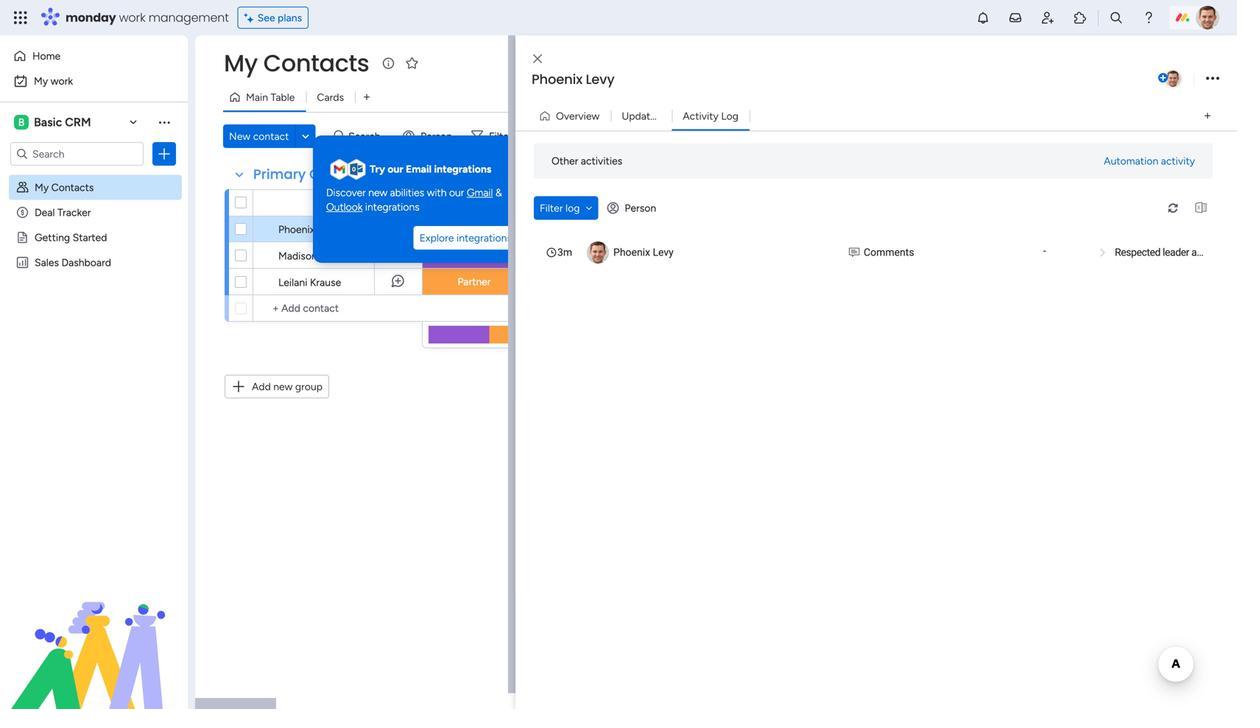 Task type: describe. For each thing, give the bounding box(es) containing it.
tracker
[[57, 206, 91, 219]]

my work link
[[9, 69, 179, 93]]

phoenix inside 'field'
[[532, 70, 582, 89]]

respected
[[1115, 246, 1161, 258]]

partner
[[458, 275, 491, 288]]

filter log button
[[534, 196, 598, 220]]

automation activity
[[1104, 155, 1195, 167]]

my up main
[[224, 47, 258, 80]]

0 horizontal spatial person button
[[397, 124, 461, 148]]

add new group button
[[225, 375, 329, 398]]

gmail button
[[467, 186, 493, 200]]

options image
[[157, 147, 172, 161]]

levy inside 'field'
[[586, 70, 615, 89]]

2 vertical spatial levy
[[653, 246, 674, 258]]

log
[[721, 110, 739, 122]]

add view image
[[1205, 111, 1211, 121]]

started
[[73, 231, 107, 244]]

try
[[370, 163, 385, 175]]

getting
[[35, 231, 70, 244]]

automation
[[1104, 155, 1158, 167]]

monday marketplace image
[[1073, 10, 1088, 25]]

monday
[[66, 9, 116, 26]]

explore
[[420, 232, 454, 244]]

lottie animation element
[[0, 560, 188, 709]]

1 vertical spatial levy
[[317, 223, 339, 236]]

contacts up tracker at the left of page
[[51, 181, 94, 194]]

activity
[[683, 110, 719, 122]]

Type field
[[459, 195, 489, 211]]

with
[[427, 186, 447, 199]]

help image
[[1141, 10, 1156, 25]]

plans
[[278, 11, 302, 24]]

email
[[406, 163, 432, 175]]

primary
[[253, 165, 306, 184]]

invite members image
[[1041, 10, 1055, 25]]

select product image
[[13, 10, 28, 25]]

log
[[566, 202, 580, 214]]

dapulse addbtn image
[[1158, 74, 1168, 83]]

update feed image
[[1008, 10, 1023, 25]]

see
[[258, 11, 275, 24]]

management
[[149, 9, 229, 26]]

0 horizontal spatial phoenix
[[278, 223, 315, 236]]

table
[[271, 91, 295, 103]]

notifications image
[[976, 10, 990, 25]]

person for the bottommost person popup button
[[625, 202, 656, 214]]

type
[[463, 197, 486, 209]]

1 vertical spatial person button
[[601, 196, 665, 220]]

home link
[[9, 44, 179, 68]]

integrations inside button
[[457, 232, 512, 244]]

and
[[1191, 246, 1208, 258]]

filter for filter log
[[540, 202, 563, 214]]

0 horizontal spatial angle down image
[[302, 131, 309, 142]]

new for add
[[273, 380, 293, 393]]

3m
[[557, 246, 572, 258]]

cards
[[317, 91, 344, 103]]

gmail
[[467, 186, 493, 199]]

basic crm
[[34, 115, 91, 129]]

export to excel image
[[1189, 203, 1213, 214]]

see plans button
[[238, 7, 309, 29]]

lottie animation image
[[0, 560, 188, 709]]

group
[[295, 380, 323, 393]]

fellow
[[1210, 246, 1236, 258]]

home
[[32, 50, 61, 62]]

1 horizontal spatial my contacts
[[224, 47, 369, 80]]

activity log
[[683, 110, 739, 122]]

monday work management
[[66, 9, 229, 26]]

show board description image
[[380, 56, 397, 71]]

see plans
[[258, 11, 302, 24]]

primary contacts
[[253, 165, 371, 184]]

my work
[[34, 75, 73, 87]]

abilities
[[390, 186, 424, 199]]

Phoenix Levy field
[[528, 70, 1155, 89]]

discover new abilities with our gmail & outlook integrations
[[326, 186, 502, 213]]

other
[[552, 155, 578, 167]]

doyle
[[320, 250, 346, 262]]

dashboard
[[61, 256, 111, 269]]



Task type: locate. For each thing, give the bounding box(es) containing it.
workspace selection element
[[14, 113, 93, 131]]

1 horizontal spatial new
[[368, 186, 387, 199]]

My Contacts field
[[220, 47, 373, 80]]

other activities
[[552, 155, 622, 167]]

list box containing my contacts
[[0, 172, 188, 474]]

contacts up discover
[[309, 165, 371, 184]]

contact
[[253, 130, 289, 142]]

leilani krause
[[278, 276, 341, 289]]

explore integrations button
[[414, 226, 518, 250]]

0 vertical spatial angle down image
[[302, 131, 309, 142]]

angle down image inside filter log button
[[586, 203, 592, 213]]

1 horizontal spatial levy
[[586, 70, 615, 89]]

getting started
[[35, 231, 107, 244]]

help
[[1175, 672, 1201, 687]]

list box
[[0, 172, 188, 474]]

1 vertical spatial new
[[273, 380, 293, 393]]

my down "home"
[[34, 75, 48, 87]]

crm
[[65, 115, 91, 129]]

0 vertical spatial terry turtle image
[[1196, 6, 1219, 29]]

our inside 'discover new abilities with our gmail & outlook integrations'
[[449, 186, 464, 199]]

basic
[[34, 115, 62, 129]]

0 horizontal spatial new
[[273, 380, 293, 393]]

filter log
[[540, 202, 580, 214]]

automation activity button
[[1098, 149, 1201, 173]]

overview
[[556, 110, 600, 122]]

add to favorites image
[[405, 56, 419, 70]]

contacts
[[263, 47, 369, 80], [309, 165, 371, 184], [51, 181, 94, 194]]

0 vertical spatial filter
[[489, 130, 512, 142]]

new right "add"
[[273, 380, 293, 393]]

close image
[[533, 54, 542, 64]]

outlook
[[326, 201, 363, 213]]

filter for filter
[[489, 130, 512, 142]]

work for my
[[51, 75, 73, 87]]

add view image
[[364, 92, 370, 103]]

customer down explore integrations at the left top
[[451, 249, 497, 261]]

angle down image
[[302, 131, 309, 142], [586, 203, 592, 213]]

add new group
[[252, 380, 323, 393]]

2 customer from the top
[[451, 249, 497, 261]]

angle down image left v2 search icon
[[302, 131, 309, 142]]

1 vertical spatial my contacts
[[35, 181, 94, 194]]

new contact
[[229, 130, 289, 142]]

my contacts up deal tracker
[[35, 181, 94, 194]]

updates
[[622, 110, 661, 122]]

sales dashboard
[[35, 256, 111, 269]]

integrations down type field
[[457, 232, 512, 244]]

Search field
[[345, 126, 389, 147]]

contact
[[319, 196, 357, 209]]

integrations down abilities at the top
[[365, 201, 420, 213]]

updates / 1 button
[[611, 104, 674, 128]]

workspace options image
[[157, 115, 172, 129]]

new inside button
[[273, 380, 293, 393]]

0 horizontal spatial terry turtle image
[[1163, 69, 1183, 88]]

my work option
[[9, 69, 179, 93]]

0 vertical spatial our
[[388, 163, 403, 175]]

person right log
[[625, 202, 656, 214]]

activity
[[1161, 155, 1195, 167]]

customer down type field
[[451, 223, 497, 235]]

options image
[[1206, 69, 1219, 89]]

public dashboard image
[[15, 256, 29, 270]]

0 vertical spatial integrations
[[434, 163, 491, 175]]

integrations
[[434, 163, 491, 175], [365, 201, 420, 213], [457, 232, 512, 244]]

person
[[421, 130, 452, 142], [625, 202, 656, 214]]

/
[[663, 110, 667, 122]]

0 vertical spatial phoenix
[[532, 70, 582, 89]]

phoenix up madison
[[278, 223, 315, 236]]

angle down image right log
[[586, 203, 592, 213]]

phoenix down close image
[[532, 70, 582, 89]]

krause
[[310, 276, 341, 289]]

1 horizontal spatial our
[[449, 186, 464, 199]]

madison
[[278, 250, 317, 262]]

contacts for 'my contacts' field
[[263, 47, 369, 80]]

work for monday
[[119, 9, 145, 26]]

0 horizontal spatial our
[[388, 163, 403, 175]]

Search in workspace field
[[31, 145, 123, 162]]

person button
[[397, 124, 461, 148], [601, 196, 665, 220]]

phoenix
[[532, 70, 582, 89], [278, 223, 315, 236], [613, 246, 650, 258]]

b
[[18, 116, 25, 128]]

phoenix levy inside 'field'
[[532, 70, 615, 89]]

terry turtle image
[[1196, 6, 1219, 29], [1163, 69, 1183, 88]]

our right with
[[449, 186, 464, 199]]

discover
[[326, 186, 366, 199]]

new contact button
[[223, 124, 295, 148]]

help button
[[1162, 667, 1214, 691]]

leilani
[[278, 276, 307, 289]]

main
[[246, 91, 268, 103]]

filter inside filter log button
[[540, 202, 563, 214]]

new down 'try'
[[368, 186, 387, 199]]

1 vertical spatial person
[[625, 202, 656, 214]]

work inside option
[[51, 75, 73, 87]]

2 horizontal spatial phoenix
[[613, 246, 650, 258]]

person for person popup button to the left
[[421, 130, 452, 142]]

filter button
[[465, 124, 535, 148]]

madison doyle
[[278, 250, 346, 262]]

terry turtle image left options icon
[[1163, 69, 1183, 88]]

&
[[496, 186, 502, 199]]

1 vertical spatial work
[[51, 75, 73, 87]]

comments
[[864, 246, 914, 258]]

2 vertical spatial phoenix
[[613, 246, 650, 258]]

phoenix right 3m
[[613, 246, 650, 258]]

explore integrations
[[420, 232, 512, 244]]

filter up the &
[[489, 130, 512, 142]]

1 customer from the top
[[451, 223, 497, 235]]

leader
[[1163, 246, 1189, 258]]

1 horizontal spatial filter
[[540, 202, 563, 214]]

0 vertical spatial levy
[[586, 70, 615, 89]]

0 vertical spatial customer
[[451, 223, 497, 235]]

add
[[252, 380, 271, 393]]

0 vertical spatial person button
[[397, 124, 461, 148]]

v2 search image
[[334, 128, 345, 145]]

my contacts inside list box
[[35, 181, 94, 194]]

1 horizontal spatial phoenix
[[532, 70, 582, 89]]

try our email integrations
[[370, 163, 491, 175]]

sales
[[35, 256, 59, 269]]

1 horizontal spatial terry turtle image
[[1196, 6, 1219, 29]]

0 horizontal spatial levy
[[317, 223, 339, 236]]

2 horizontal spatial levy
[[653, 246, 674, 258]]

our
[[388, 163, 403, 175], [449, 186, 464, 199]]

activities
[[581, 155, 622, 167]]

workspace image
[[14, 114, 29, 130]]

Primary Contacts field
[[250, 165, 375, 184]]

2 vertical spatial phoenix levy
[[613, 246, 674, 258]]

work
[[119, 9, 145, 26], [51, 75, 73, 87]]

work right monday
[[119, 9, 145, 26]]

public board image
[[15, 230, 29, 244]]

1 horizontal spatial person button
[[601, 196, 665, 220]]

updates / 1
[[622, 110, 674, 122]]

filter inside "filter" popup button
[[489, 130, 512, 142]]

option
[[0, 174, 188, 177]]

person button up the try our email integrations
[[397, 124, 461, 148]]

new for discover
[[368, 186, 387, 199]]

0 vertical spatial my contacts
[[224, 47, 369, 80]]

contacts up the cards
[[263, 47, 369, 80]]

search everything image
[[1109, 10, 1124, 25]]

+ Add contact text field
[[261, 300, 415, 317]]

work down "home"
[[51, 75, 73, 87]]

refresh image
[[1161, 203, 1185, 214]]

1 vertical spatial angle down image
[[586, 203, 592, 213]]

integrations up gmail
[[434, 163, 491, 175]]

my contacts
[[224, 47, 369, 80], [35, 181, 94, 194]]

new
[[229, 130, 251, 142]]

our right 'try'
[[388, 163, 403, 175]]

deal tracker
[[35, 206, 91, 219]]

outlook button
[[326, 200, 363, 214]]

person button down activities
[[601, 196, 665, 220]]

new inside 'discover new abilities with our gmail & outlook integrations'
[[368, 186, 387, 199]]

0 vertical spatial work
[[119, 9, 145, 26]]

my up deal
[[35, 181, 49, 194]]

0 horizontal spatial person
[[421, 130, 452, 142]]

integrations inside 'discover new abilities with our gmail & outlook integrations'
[[365, 201, 420, 213]]

0 horizontal spatial work
[[51, 75, 73, 87]]

activity log button
[[672, 104, 750, 128]]

contacts for primary contacts "field"
[[309, 165, 371, 184]]

0 vertical spatial person
[[421, 130, 452, 142]]

levy
[[586, 70, 615, 89], [317, 223, 339, 236], [653, 246, 674, 258]]

main table button
[[223, 85, 306, 109]]

1 vertical spatial terry turtle image
[[1163, 69, 1183, 88]]

0 horizontal spatial filter
[[489, 130, 512, 142]]

1 vertical spatial phoenix
[[278, 223, 315, 236]]

1 vertical spatial integrations
[[365, 201, 420, 213]]

overview button
[[533, 104, 611, 128]]

my
[[224, 47, 258, 80], [34, 75, 48, 87], [35, 181, 49, 194]]

cards button
[[306, 85, 355, 109]]

1 horizontal spatial person
[[625, 202, 656, 214]]

deal
[[35, 206, 55, 219]]

0 horizontal spatial my contacts
[[35, 181, 94, 194]]

1 vertical spatial customer
[[451, 249, 497, 261]]

my contacts up table
[[224, 47, 369, 80]]

1 vertical spatial phoenix levy
[[278, 223, 339, 236]]

respected leader and fellow 
[[1115, 246, 1237, 258]]

main table
[[246, 91, 295, 103]]

1 horizontal spatial work
[[119, 9, 145, 26]]

v2 long text column image
[[849, 245, 859, 260]]

home option
[[9, 44, 179, 68]]

1 vertical spatial filter
[[540, 202, 563, 214]]

phoenix levy
[[532, 70, 615, 89], [278, 223, 339, 236], [613, 246, 674, 258]]

0 vertical spatial phoenix levy
[[532, 70, 615, 89]]

1
[[670, 110, 674, 122]]

2 vertical spatial integrations
[[457, 232, 512, 244]]

1 horizontal spatial angle down image
[[586, 203, 592, 213]]

terry turtle image right help image
[[1196, 6, 1219, 29]]

0 vertical spatial new
[[368, 186, 387, 199]]

filter left log
[[540, 202, 563, 214]]

person up the try our email integrations
[[421, 130, 452, 142]]

my inside option
[[34, 75, 48, 87]]

customer
[[451, 223, 497, 235], [451, 249, 497, 261]]

1 vertical spatial our
[[449, 186, 464, 199]]

contacts inside "field"
[[309, 165, 371, 184]]



Task type: vqa. For each thing, say whether or not it's contained in the screenshot.
"App Logo"
no



